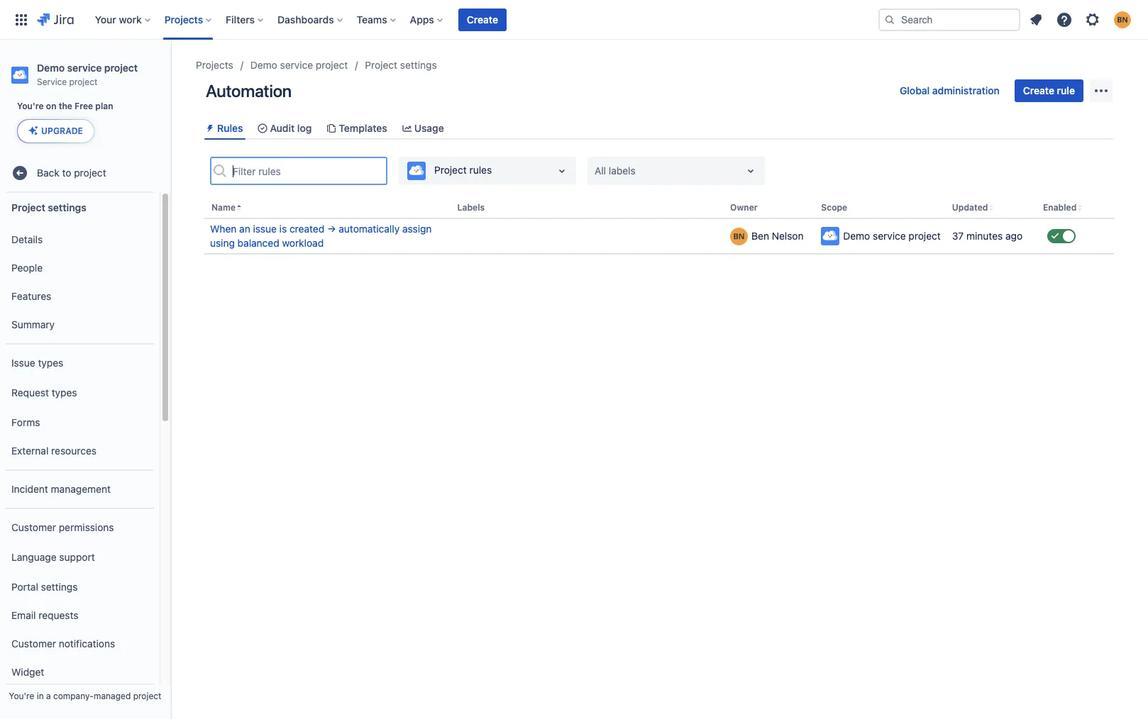 Task type: locate. For each thing, give the bounding box(es) containing it.
create right apps dropdown button
[[467, 13, 498, 25]]

create
[[467, 13, 498, 25], [1024, 84, 1055, 97]]

1 vertical spatial create
[[1024, 84, 1055, 97]]

in
[[37, 691, 44, 702]]

details link
[[6, 226, 154, 254]]

ben nelson
[[752, 230, 804, 242]]

requests
[[39, 610, 78, 622]]

create for create rule
[[1024, 84, 1055, 97]]

project
[[316, 59, 348, 71], [104, 62, 138, 74], [69, 77, 98, 87], [74, 167, 106, 179], [909, 230, 941, 242], [133, 691, 161, 702]]

minutes
[[967, 230, 1003, 242]]

you're in a company-managed project
[[9, 691, 161, 702]]

2 horizontal spatial project
[[434, 164, 467, 176]]

upgrade
[[41, 126, 83, 136]]

0 vertical spatial settings
[[400, 59, 437, 71]]

permissions
[[59, 522, 114, 534]]

0 vertical spatial customer
[[11, 522, 56, 534]]

notifications
[[59, 638, 115, 650]]

2 horizontal spatial service
[[873, 230, 906, 242]]

1 horizontal spatial project
[[365, 59, 398, 71]]

1 vertical spatial project
[[434, 164, 467, 176]]

0 horizontal spatial project settings
[[11, 201, 86, 213]]

demo service project service project
[[37, 62, 138, 87]]

0 horizontal spatial open image
[[554, 163, 571, 180]]

2 group from the top
[[6, 344, 154, 470]]

incident management
[[11, 483, 111, 495]]

projects inside popup button
[[165, 13, 203, 25]]

project right to on the top left of page
[[74, 167, 106, 179]]

open image up 'owner'
[[743, 163, 760, 180]]

3 group from the top
[[6, 508, 154, 720]]

banner
[[0, 0, 1149, 40]]

2 open image from the left
[[743, 163, 760, 180]]

rule
[[1058, 84, 1076, 97]]

demo inside demo service project service project
[[37, 62, 65, 74]]

1 horizontal spatial demo
[[250, 59, 277, 71]]

service left 37
[[873, 230, 906, 242]]

global administration link
[[892, 80, 1009, 102]]

rules
[[217, 122, 243, 134]]

you're left in
[[9, 691, 34, 702]]

banner containing your work
[[0, 0, 1149, 40]]

types for issue types
[[38, 357, 63, 369]]

1 horizontal spatial demo service project
[[844, 230, 941, 242]]

settings down to on the top left of page
[[48, 201, 86, 213]]

demo
[[250, 59, 277, 71], [37, 62, 65, 74], [844, 230, 871, 242]]

project settings down apps
[[365, 59, 437, 71]]

2 customer from the top
[[11, 638, 56, 650]]

project up details
[[11, 201, 45, 213]]

demo service project down scope
[[844, 230, 941, 242]]

service up free in the top left of the page
[[67, 62, 102, 74]]

types down issue types link
[[52, 387, 77, 399]]

projects link
[[196, 57, 233, 74]]

support
[[59, 551, 95, 563]]

you're
[[17, 101, 44, 111], [9, 691, 34, 702]]

external resources link
[[6, 437, 154, 466]]

issue
[[253, 223, 277, 235]]

Search field
[[879, 8, 1021, 31]]

types right issue
[[38, 357, 63, 369]]

ben
[[752, 230, 770, 242]]

settings up requests
[[41, 581, 78, 593]]

0 vertical spatial project settings
[[365, 59, 437, 71]]

demo up service
[[37, 62, 65, 74]]

open image
[[554, 163, 571, 180], [743, 163, 760, 180]]

your profile and settings image
[[1115, 11, 1132, 28]]

incident
[[11, 483, 48, 495]]

settings down apps
[[400, 59, 437, 71]]

projects up automation
[[196, 59, 233, 71]]

0 vertical spatial types
[[38, 357, 63, 369]]

audit log image
[[257, 123, 269, 134]]

external resources
[[11, 445, 97, 457]]

features link
[[6, 283, 154, 311]]

appswitcher icon image
[[13, 11, 30, 28]]

tab list
[[199, 116, 1120, 140]]

1 group from the top
[[6, 221, 154, 344]]

1 vertical spatial customer
[[11, 638, 56, 650]]

1 horizontal spatial open image
[[743, 163, 760, 180]]

projects
[[165, 13, 203, 25], [196, 59, 233, 71]]

audit log
[[270, 122, 312, 134]]

people
[[11, 262, 43, 274]]

project
[[365, 59, 398, 71], [434, 164, 467, 176], [11, 201, 45, 213]]

create inside the primary element
[[467, 13, 498, 25]]

an
[[239, 223, 250, 235]]

customer
[[11, 522, 56, 534], [11, 638, 56, 650]]

people link
[[6, 254, 154, 283]]

settings for language support
[[41, 581, 78, 593]]

incident management link
[[6, 476, 154, 504]]

projects right work at the top
[[165, 13, 203, 25]]

2 vertical spatial project
[[11, 201, 45, 213]]

0 horizontal spatial demo
[[37, 62, 65, 74]]

help image
[[1056, 11, 1073, 28]]

0 vertical spatial you're
[[17, 101, 44, 111]]

demo down scope
[[844, 230, 871, 242]]

automation
[[206, 81, 292, 101]]

1 vertical spatial demo service project
[[844, 230, 941, 242]]

ben nelson image
[[731, 228, 748, 245]]

work
[[119, 13, 142, 25]]

teams
[[357, 13, 387, 25]]

summary link
[[6, 311, 154, 339]]

enabled button
[[1038, 198, 1086, 219]]

project settings down the back
[[11, 201, 86, 213]]

Filter rules field
[[229, 158, 386, 184]]

create left rule
[[1024, 84, 1055, 97]]

0 horizontal spatial demo service project
[[250, 59, 348, 71]]

0 vertical spatial projects
[[165, 13, 203, 25]]

back to project link
[[6, 159, 165, 187]]

settings
[[400, 59, 437, 71], [48, 201, 86, 213], [41, 581, 78, 593]]

customer up language
[[11, 522, 56, 534]]

service inside demo service project service project
[[67, 62, 102, 74]]

0 vertical spatial demo service project
[[250, 59, 348, 71]]

demo service project link
[[250, 57, 348, 74]]

email requests
[[11, 610, 78, 622]]

1 vertical spatial projects
[[196, 59, 233, 71]]

project left rules
[[434, 164, 467, 176]]

projects for 'projects' popup button
[[165, 13, 203, 25]]

1 vertical spatial you're
[[9, 691, 34, 702]]

when an issue is created → automatically assign using balanced workload link
[[210, 222, 446, 251]]

customer up widget
[[11, 638, 56, 650]]

portal
[[11, 581, 38, 593]]

2 vertical spatial settings
[[41, 581, 78, 593]]

tab list containing rules
[[199, 116, 1120, 140]]

apps button
[[406, 8, 449, 31]]

usage
[[414, 122, 444, 134]]

jira image
[[37, 11, 74, 28], [37, 11, 74, 28]]

1 vertical spatial types
[[52, 387, 77, 399]]

your work button
[[91, 8, 156, 31]]

project down teams dropdown button
[[365, 59, 398, 71]]

plan
[[95, 101, 113, 111]]

back to project
[[37, 167, 106, 179]]

external
[[11, 445, 49, 457]]

you're left on
[[17, 101, 44, 111]]

service down dashboards
[[280, 59, 313, 71]]

language support link
[[6, 542, 154, 574]]

1 horizontal spatial create
[[1024, 84, 1055, 97]]

types for request types
[[52, 387, 77, 399]]

0 horizontal spatial create
[[467, 13, 498, 25]]

project inside 'link'
[[74, 167, 106, 179]]

management
[[51, 483, 111, 495]]

0 horizontal spatial service
[[67, 62, 102, 74]]

audit
[[270, 122, 295, 134]]

service
[[280, 59, 313, 71], [67, 62, 102, 74], [873, 230, 906, 242]]

settings for demo service project
[[400, 59, 437, 71]]

project settings
[[365, 59, 437, 71], [11, 201, 86, 213]]

create rule button
[[1015, 80, 1084, 102]]

0 vertical spatial create
[[467, 13, 498, 25]]

filters button
[[222, 8, 269, 31]]

search image
[[885, 14, 896, 25]]

1 customer from the top
[[11, 522, 56, 534]]

group
[[6, 221, 154, 344], [6, 344, 154, 470], [6, 508, 154, 720]]

assign
[[402, 223, 432, 235]]

dashboards button
[[273, 8, 348, 31]]

all labels
[[595, 165, 636, 177]]

customer notifications
[[11, 638, 115, 650]]

name
[[212, 202, 236, 213]]

group containing customer permissions
[[6, 508, 154, 720]]

notifications image
[[1028, 11, 1045, 28]]

demo up automation
[[250, 59, 277, 71]]

request
[[11, 387, 49, 399]]

demo service project down dashboards
[[250, 59, 348, 71]]

name button
[[204, 198, 452, 219]]

2 horizontal spatial demo
[[844, 230, 871, 242]]

open image left all
[[554, 163, 571, 180]]

resources
[[51, 445, 97, 457]]



Task type: describe. For each thing, give the bounding box(es) containing it.
features
[[11, 290, 51, 302]]

project settings link
[[365, 57, 437, 74]]

filters
[[226, 13, 255, 25]]

owner
[[731, 202, 758, 213]]

global
[[900, 84, 930, 97]]

customer for customer permissions
[[11, 522, 56, 534]]

managed
[[94, 691, 131, 702]]

customer permissions link
[[6, 514, 154, 542]]

request types
[[11, 387, 77, 399]]

37 minutes ago
[[953, 230, 1023, 242]]

customer permissions
[[11, 522, 114, 534]]

dashboards
[[278, 13, 334, 25]]

to
[[62, 167, 71, 179]]

1 open image from the left
[[554, 163, 571, 180]]

group containing issue types
[[6, 344, 154, 470]]

create button
[[459, 8, 507, 31]]

create for create
[[467, 13, 498, 25]]

templates image
[[326, 123, 337, 134]]

your work
[[95, 13, 142, 25]]

language support
[[11, 551, 95, 563]]

you're for you're in a company-managed project
[[9, 691, 34, 702]]

portal settings
[[11, 581, 78, 593]]

1 horizontal spatial service
[[280, 59, 313, 71]]

project rules
[[434, 164, 492, 176]]

nelson
[[772, 230, 804, 242]]

labels
[[458, 202, 485, 213]]

your
[[95, 13, 116, 25]]

issue types
[[11, 357, 63, 369]]

→
[[327, 223, 336, 235]]

issue types link
[[6, 349, 154, 378]]

templates
[[339, 122, 387, 134]]

is
[[279, 223, 287, 235]]

rules
[[470, 164, 492, 176]]

1 horizontal spatial project settings
[[365, 59, 437, 71]]

primary element
[[9, 0, 879, 39]]

global administration
[[900, 84, 1000, 97]]

scope
[[822, 202, 848, 213]]

when
[[210, 223, 237, 235]]

project down dashboards popup button
[[316, 59, 348, 71]]

when an issue is created → automatically assign using balanced workload
[[210, 223, 432, 249]]

0 horizontal spatial project
[[11, 201, 45, 213]]

balanced
[[238, 237, 279, 249]]

a
[[46, 691, 51, 702]]

back
[[37, 167, 59, 179]]

37
[[953, 230, 964, 242]]

workload
[[282, 237, 324, 249]]

project left 37
[[909, 230, 941, 242]]

1 vertical spatial settings
[[48, 201, 86, 213]]

widget link
[[6, 659, 154, 687]]

customer notifications link
[[6, 630, 154, 659]]

email requests link
[[6, 602, 154, 630]]

0 vertical spatial project
[[365, 59, 398, 71]]

customer for customer notifications
[[11, 638, 56, 650]]

project up plan
[[104, 62, 138, 74]]

summary
[[11, 318, 55, 331]]

forms link
[[6, 409, 154, 437]]

create rule
[[1024, 84, 1076, 97]]

created
[[290, 223, 325, 235]]

details
[[11, 233, 43, 245]]

settings image
[[1085, 11, 1102, 28]]

usage image
[[402, 123, 413, 134]]

projects for projects link
[[196, 59, 233, 71]]

email
[[11, 610, 36, 622]]

upgrade button
[[18, 120, 94, 143]]

enabled
[[1044, 202, 1077, 213]]

widget
[[11, 666, 44, 678]]

teams button
[[353, 8, 402, 31]]

projects button
[[160, 8, 217, 31]]

company-
[[53, 691, 94, 702]]

on
[[46, 101, 56, 111]]

updated
[[953, 202, 989, 213]]

ago
[[1006, 230, 1023, 242]]

apps
[[410, 13, 434, 25]]

labels
[[609, 165, 636, 177]]

request types link
[[6, 378, 154, 409]]

portal settings link
[[6, 574, 154, 602]]

1 vertical spatial project settings
[[11, 201, 86, 213]]

group containing details
[[6, 221, 154, 344]]

issue
[[11, 357, 35, 369]]

language
[[11, 551, 57, 563]]

actions image
[[1093, 82, 1110, 99]]

you're for you're on the free plan
[[17, 101, 44, 111]]

forms
[[11, 416, 40, 429]]

rules image
[[204, 123, 216, 134]]

sidebar navigation image
[[155, 57, 186, 85]]

project up free in the top left of the page
[[69, 77, 98, 87]]

the
[[59, 101, 72, 111]]

free
[[75, 101, 93, 111]]

service
[[37, 77, 67, 87]]

all
[[595, 165, 606, 177]]

project right the managed
[[133, 691, 161, 702]]



Task type: vqa. For each thing, say whether or not it's contained in the screenshot.
Drag at the left
no



